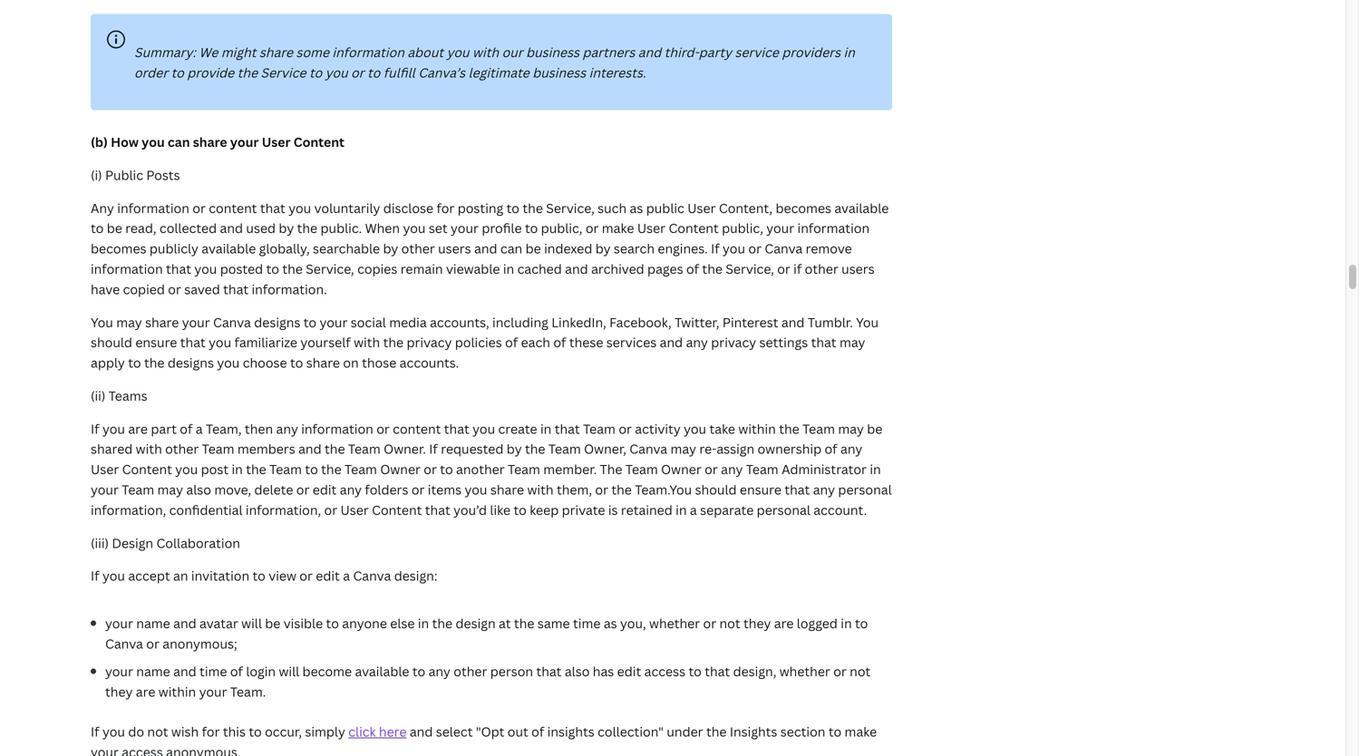 Task type: locate. For each thing, give the bounding box(es) containing it.
also inside your name and time of login will become available to any other person that also has edit access to that design, whether or not they are within your team.
[[565, 663, 590, 680]]

or
[[351, 64, 364, 81], [193, 199, 206, 217], [586, 220, 599, 237], [749, 240, 762, 257], [777, 260, 791, 277], [168, 281, 181, 298], [377, 420, 390, 437], [619, 420, 632, 437], [424, 461, 437, 478], [705, 461, 718, 478], [296, 481, 310, 498], [412, 481, 425, 498], [595, 481, 609, 498], [324, 502, 338, 519], [300, 568, 313, 585], [703, 615, 717, 632], [146, 635, 159, 653], [834, 663, 847, 680]]

within inside if you are part of a team, then any information or content that you create in that team or activity you take within the team may be shared with other team members and the team owner. if requested by the team owner, canva may re-assign ownership of any user content you post in the team to the team owner or to another team member. the team owner or any team administrator in your team may also move, delete or edit any folders or items you share with them, or the team.
[[739, 420, 776, 437]]

any down twitter,
[[686, 334, 708, 351]]

folders
[[365, 481, 409, 498]]

third-
[[665, 44, 699, 61]]

in right providers
[[844, 44, 855, 61]]

cached
[[517, 260, 562, 277]]

if for if you are part of a team, then any information or content that you create in that team or activity you take within the team may be shared with other team members and the team owner. if requested by the team owner, canva may re-assign ownership of any user content you post in the team to the team owner or to another team member. the team owner or any team administrator in your team may also move, delete or edit any folders or items you share with them, or the team.
[[91, 420, 99, 437]]

1 vertical spatial they
[[105, 683, 133, 700]]

team. down login
[[230, 683, 266, 700]]

0 vertical spatial whether
[[649, 615, 700, 632]]

in inside you should ensure that any personal information, confidential information, or user content that you'd like to keep private is retained in a separate personal account.
[[676, 502, 687, 519]]

0 horizontal spatial within
[[159, 683, 196, 700]]

becomes down read,
[[91, 240, 146, 257]]

whether inside the 'your name and avatar will be visible to anyone else in the design at the same time as you, whether or not they are logged in to canva or anonymous;'
[[649, 615, 700, 632]]

you up the canva's
[[447, 44, 469, 61]]

0 horizontal spatial available
[[202, 240, 256, 257]]

1 vertical spatial a
[[690, 502, 697, 519]]

(b) how you can share your user content
[[91, 133, 345, 151]]

is
[[608, 502, 618, 519]]

that right person
[[536, 663, 562, 680]]

1 vertical spatial are
[[774, 615, 794, 632]]

we
[[199, 44, 218, 61]]

become
[[303, 663, 352, 680]]

other down part
[[165, 441, 199, 458]]

with inside summary: we might share some information about you with our business partners and third-party service providers in order to provide the service to you or to fulfill canva's legitimate business interests.
[[473, 44, 499, 61]]

do
[[128, 724, 144, 741]]

insights
[[548, 724, 595, 741]]

1 horizontal spatial privacy
[[711, 334, 757, 351]]

may down tumblr.
[[840, 334, 866, 351]]

as inside any information or content that you voluntarily disclose for posting to the service, such as public user content, becomes available to be read, collected and used by the public. when you set your profile to public, or make user content public, your information becomes publicly available globally, searchable by other users and can be indexed by search engines. if you or canva remove information that you posted to the service, copies remain viewable in cached and archived pages of the service, or if other users have copied or saved that information.
[[630, 199, 643, 217]]

and down anonymous;
[[173, 663, 197, 680]]

name for your
[[136, 663, 170, 680]]

privacy up the accounts.
[[407, 334, 452, 351]]

0 vertical spatial they
[[744, 615, 771, 632]]

1 horizontal spatial will
[[279, 663, 299, 680]]

1 privacy from the left
[[407, 334, 452, 351]]

personal left account.
[[757, 502, 811, 519]]

users down remove
[[842, 260, 875, 277]]

1 vertical spatial name
[[136, 663, 170, 680]]

2 public, from the left
[[722, 220, 764, 237]]

avatar
[[200, 615, 238, 632]]

privacy
[[407, 334, 452, 351], [711, 334, 757, 351]]

posting
[[458, 199, 504, 217]]

0 horizontal spatial access
[[122, 744, 163, 756]]

1 horizontal spatial content
[[393, 420, 441, 437]]

private
[[562, 502, 605, 519]]

if up shared
[[91, 420, 99, 437]]

1 owner from the left
[[380, 461, 421, 478]]

assign
[[717, 441, 755, 458]]

2 owner from the left
[[661, 461, 702, 478]]

0 horizontal spatial public,
[[541, 220, 583, 237]]

a up anyone
[[343, 568, 350, 585]]

of right each
[[554, 334, 566, 351]]

other down the 'your name and avatar will be visible to anyone else in the design at the same time as you, whether or not they are logged in to canva or anonymous;'
[[454, 663, 487, 680]]

2 vertical spatial available
[[355, 663, 409, 680]]

whether inside your name and time of login will become available to any other person that also has edit access to that design, whether or not they are within your team.
[[780, 663, 831, 680]]

0 horizontal spatial not
[[147, 724, 168, 741]]

and right members
[[298, 441, 322, 458]]

to inside you should ensure that any personal information, confidential information, or user content that you'd like to keep private is retained in a separate personal account.
[[514, 502, 527, 519]]

user down service
[[262, 133, 291, 151]]

as left you, at the left bottom of the page
[[604, 615, 617, 632]]

1 horizontal spatial they
[[744, 615, 771, 632]]

content,
[[719, 199, 773, 217]]

view
[[269, 568, 296, 585]]

you,
[[620, 615, 646, 632]]

content
[[209, 199, 257, 217], [393, 420, 441, 437]]

the inside summary: we might share some information about you with our business partners and third-party service providers in order to provide the service to you or to fulfill canva's legitimate business interests.
[[237, 64, 258, 81]]

edit inside your name and time of login will become available to any other person that also has edit access to that design, whether or not they are within your team.
[[617, 663, 641, 680]]

ownership
[[758, 441, 822, 458]]

canva inside if you are part of a team, then any information or content that you create in that team or activity you take within the team may be shared with other team members and the team owner. if requested by the team owner, canva may re-assign ownership of any user content you post in the team to the team owner or to another team member. the team owner or any team administrator in your team may also move, delete or edit any folders or items you share with them, or the team.
[[630, 441, 668, 458]]

information up fulfill
[[332, 44, 404, 61]]

personal
[[838, 481, 892, 498], [757, 502, 811, 519]]

with up keep
[[527, 481, 554, 498]]

canva inside any information or content that you voluntarily disclose for posting to the service, such as public user content, becomes available to be read, collected and used by the public. when you set your profile to public, or make user content public, your information becomes publicly available globally, searchable by other users and can be indexed by search engines. if you or canva remove information that you posted to the service, copies remain viewable in cached and archived pages of the service, or if other users have copied or saved that information.
[[765, 240, 803, 257]]

to
[[171, 64, 184, 81], [309, 64, 322, 81], [367, 64, 380, 81], [507, 199, 520, 217], [91, 220, 104, 237], [525, 220, 538, 237], [266, 260, 279, 277], [304, 314, 317, 331], [128, 354, 141, 371], [290, 354, 303, 371], [305, 461, 318, 478], [440, 461, 453, 478], [514, 502, 527, 519], [253, 568, 266, 585], [326, 615, 339, 632], [855, 615, 868, 632], [413, 663, 426, 680], [689, 663, 702, 680], [249, 724, 262, 741], [829, 724, 842, 741]]

any right the then
[[276, 420, 298, 437]]

may
[[116, 314, 142, 331], [840, 334, 866, 351], [838, 420, 864, 437], [671, 441, 697, 458], [157, 481, 183, 498]]

make inside and select "opt out of insights collection" under the insights section to make your access anonymous.
[[845, 724, 877, 741]]

information,
[[91, 502, 166, 519], [246, 502, 321, 519]]

also inside if you are part of a team, then any information or content that you create in that team or activity you take within the team may be shared with other team members and the team owner. if requested by the team owner, canva may re-assign ownership of any user content you post in the team to the team owner or to another team member. the team owner or any team administrator in your team may also move, delete or edit any folders or items you share with them, or the team.
[[186, 481, 211, 498]]

1 horizontal spatial whether
[[780, 663, 831, 680]]

you left accept
[[102, 568, 125, 585]]

team.
[[635, 481, 670, 498], [230, 683, 266, 700]]

2 information, from the left
[[246, 502, 321, 519]]

these
[[569, 334, 604, 351]]

users down set
[[438, 240, 471, 257]]

canva down accept
[[105, 635, 143, 653]]

0 vertical spatial within
[[739, 420, 776, 437]]

available down anyone
[[355, 663, 409, 680]]

1 vertical spatial whether
[[780, 663, 831, 680]]

that
[[260, 199, 286, 217], [166, 260, 191, 277], [223, 281, 249, 298], [180, 334, 206, 351], [811, 334, 837, 351], [444, 420, 470, 437], [555, 420, 580, 437], [785, 481, 810, 498], [425, 502, 451, 519], [536, 663, 562, 680], [705, 663, 730, 680]]

searchable
[[313, 240, 380, 257]]

1 vertical spatial available
[[202, 240, 256, 257]]

ensure inside you should ensure that any personal information, confidential information, or user content that you'd like to keep private is retained in a separate personal account.
[[740, 481, 782, 498]]

you down another in the left bottom of the page
[[465, 481, 487, 498]]

you right tumblr.
[[856, 314, 879, 331]]

in left cached at the top left
[[503, 260, 514, 277]]

will inside your name and time of login will become available to any other person that also has edit access to that design, whether or not they are within your team.
[[279, 663, 299, 680]]

1 vertical spatial access
[[122, 744, 163, 756]]

any inside you should ensure that any personal information, confidential information, or user content that you'd like to keep private is retained in a separate personal account.
[[813, 481, 835, 498]]

0 vertical spatial can
[[168, 133, 190, 151]]

edit inside if you are part of a team, then any information or content that you create in that team or activity you take within the team may be shared with other team members and the team owner. if requested by the team owner, canva may re-assign ownership of any user content you post in the team to the team owner or to another team member. the team owner or any team administrator in your team may also move, delete or edit any folders or items you share with them, or the team.
[[313, 481, 337, 498]]

(ii)
[[91, 387, 106, 404]]

within inside your name and time of login will become available to any other person that also has edit access to that design, whether or not they are within your team.
[[159, 683, 196, 700]]

not inside your name and time of login will become available to any other person that also has edit access to that design, whether or not they are within your team.
[[850, 663, 871, 680]]

content up engines.
[[669, 220, 719, 237]]

select
[[436, 724, 473, 741]]

provide
[[187, 64, 234, 81]]

collected
[[160, 220, 217, 237]]

you
[[447, 44, 469, 61], [325, 64, 348, 81], [142, 133, 165, 151], [289, 199, 311, 217], [403, 220, 426, 237], [723, 240, 746, 257], [194, 260, 217, 277], [209, 334, 231, 351], [217, 354, 240, 371], [102, 420, 125, 437], [473, 420, 495, 437], [684, 420, 707, 437], [175, 461, 198, 478], [465, 481, 487, 498], [102, 568, 125, 585], [102, 724, 125, 741]]

access down do
[[122, 744, 163, 756]]

0 horizontal spatial will
[[241, 615, 262, 632]]

0 horizontal spatial they
[[105, 683, 133, 700]]

0 horizontal spatial team.
[[230, 683, 266, 700]]

2 vertical spatial not
[[147, 724, 168, 741]]

linkedin,
[[552, 314, 607, 331]]

1 horizontal spatial users
[[842, 260, 875, 277]]

public,
[[541, 220, 583, 237], [722, 220, 764, 237]]

they inside your name and time of login will become available to any other person that also has edit access to that design, whether or not they are within your team.
[[105, 683, 133, 700]]

choose
[[243, 354, 287, 371]]

within
[[739, 420, 776, 437], [159, 683, 196, 700]]

of left login
[[230, 663, 243, 680]]

and down twitter,
[[660, 334, 683, 351]]

has
[[593, 663, 614, 680]]

0 horizontal spatial also
[[186, 481, 211, 498]]

service, up indexed
[[546, 199, 595, 217]]

1 horizontal spatial time
[[573, 615, 601, 632]]

1 vertical spatial can
[[501, 240, 523, 257]]

personal up account.
[[838, 481, 892, 498]]

0 vertical spatial not
[[720, 615, 741, 632]]

saved
[[184, 281, 220, 298]]

globally,
[[259, 240, 310, 257]]

0 horizontal spatial ensure
[[135, 334, 177, 351]]

time inside your name and time of login will become available to any other person that also has edit access to that design, whether or not they are within your team.
[[200, 663, 227, 680]]

in inside summary: we might share some information about you with our business partners and third-party service providers in order to provide the service to you or to fulfill canva's legitimate business interests.
[[844, 44, 855, 61]]

user down shared
[[91, 461, 119, 478]]

remove
[[806, 240, 852, 257]]

0 vertical spatial as
[[630, 199, 643, 217]]

1 horizontal spatial within
[[739, 420, 776, 437]]

public
[[105, 166, 143, 184]]

time right same
[[573, 615, 601, 632]]

2 name from the top
[[136, 663, 170, 680]]

0 horizontal spatial whether
[[649, 615, 700, 632]]

will
[[241, 615, 262, 632], [279, 663, 299, 680]]

1 vertical spatial for
[[202, 724, 220, 741]]

1 horizontal spatial ensure
[[740, 481, 782, 498]]

user down folders
[[341, 502, 369, 519]]

under
[[667, 724, 703, 741]]

confidential
[[169, 502, 243, 519]]

if
[[711, 240, 720, 257], [91, 420, 99, 437], [429, 441, 438, 458], [91, 568, 99, 585], [91, 724, 99, 741]]

1 name from the top
[[136, 615, 170, 632]]

1 horizontal spatial not
[[720, 615, 741, 632]]

0 vertical spatial available
[[835, 199, 889, 217]]

post
[[201, 461, 229, 478]]

1 horizontal spatial as
[[630, 199, 643, 217]]

0 horizontal spatial can
[[168, 133, 190, 151]]

0 vertical spatial will
[[241, 615, 262, 632]]

name for canva
[[136, 615, 170, 632]]

wish
[[171, 724, 199, 741]]

any up administrator
[[841, 441, 863, 458]]

0 horizontal spatial owner
[[380, 461, 421, 478]]

if right engines.
[[711, 240, 720, 257]]

1 horizontal spatial for
[[437, 199, 455, 217]]

0 vertical spatial a
[[196, 420, 203, 437]]

you down have
[[91, 314, 113, 331]]

0 horizontal spatial information,
[[91, 502, 166, 519]]

1 horizontal spatial personal
[[838, 481, 892, 498]]

share up like
[[491, 481, 524, 498]]

0 horizontal spatial for
[[202, 724, 220, 741]]

should up apply
[[91, 334, 132, 351]]

can
[[168, 133, 190, 151], [501, 240, 523, 257]]

a
[[196, 420, 203, 437], [690, 502, 697, 519], [343, 568, 350, 585]]

name inside your name and time of login will become available to any other person that also has edit access to that design, whether or not they are within your team.
[[136, 663, 170, 680]]

of inside and select "opt out of insights collection" under the insights section to make your access anonymous.
[[532, 724, 544, 741]]

0 horizontal spatial personal
[[757, 502, 811, 519]]

a left separate
[[690, 502, 697, 519]]

of up administrator
[[825, 441, 838, 458]]

1 vertical spatial should
[[695, 481, 737, 498]]

time down anonymous;
[[200, 663, 227, 680]]

1 horizontal spatial service,
[[546, 199, 595, 217]]

account.
[[814, 502, 867, 519]]

or inside you should ensure that any personal information, confidential information, or user content that you'd like to keep private is retained in a separate personal account.
[[324, 502, 338, 519]]

and up viewable
[[474, 240, 498, 257]]

0 vertical spatial time
[[573, 615, 601, 632]]

1 horizontal spatial available
[[355, 663, 409, 680]]

you down content,
[[723, 240, 746, 257]]

will right login
[[279, 663, 299, 680]]

0 horizontal spatial make
[[602, 220, 634, 237]]

should up separate
[[695, 481, 737, 498]]

your
[[230, 133, 259, 151], [451, 220, 479, 237], [767, 220, 795, 237], [182, 314, 210, 331], [320, 314, 348, 331], [91, 481, 119, 498], [105, 615, 133, 632], [105, 663, 133, 680], [199, 683, 227, 700], [91, 744, 119, 756]]

0 vertical spatial personal
[[838, 481, 892, 498]]

click
[[349, 724, 376, 741]]

1 vertical spatial content
[[393, 420, 441, 437]]

shared
[[91, 441, 133, 458]]

yourself
[[301, 334, 351, 351]]

0 vertical spatial are
[[128, 420, 148, 437]]

0 vertical spatial ensure
[[135, 334, 177, 351]]

1 public, from the left
[[541, 220, 583, 237]]

team
[[583, 420, 616, 437], [803, 420, 835, 437], [202, 441, 234, 458], [348, 441, 381, 458], [549, 441, 581, 458], [270, 461, 302, 478], [345, 461, 377, 478], [508, 461, 540, 478], [626, 461, 658, 478], [746, 461, 779, 478], [122, 481, 154, 498]]

user
[[262, 133, 291, 151], [688, 199, 716, 217], [637, 220, 666, 237], [91, 461, 119, 478], [341, 502, 369, 519]]

1 horizontal spatial becomes
[[776, 199, 832, 217]]

by up globally,
[[279, 220, 294, 237]]

anonymous.
[[166, 744, 241, 756]]

media
[[389, 314, 427, 331]]

1 vertical spatial also
[[565, 663, 590, 680]]

be up cached at the top left
[[526, 240, 541, 257]]

delete
[[254, 481, 293, 498]]

information, down delete
[[246, 502, 321, 519]]

0 horizontal spatial a
[[196, 420, 203, 437]]

1 horizontal spatial a
[[343, 568, 350, 585]]

1 horizontal spatial access
[[645, 663, 686, 680]]

1 vertical spatial not
[[850, 663, 871, 680]]

0 horizontal spatial designs
[[168, 354, 214, 371]]

be inside the 'your name and avatar will be visible to anyone else in the design at the same time as you, whether or not they are logged in to canva or anonymous;'
[[265, 615, 281, 632]]

time inside the 'your name and avatar will be visible to anyone else in the design at the same time as you, whether or not they are logged in to canva or anonymous;'
[[573, 615, 601, 632]]

0 horizontal spatial you
[[91, 314, 113, 331]]

another
[[456, 461, 505, 478]]

1 horizontal spatial information,
[[246, 502, 321, 519]]

1 horizontal spatial make
[[845, 724, 877, 741]]

canva up familiarize
[[213, 314, 251, 331]]

content up voluntarily
[[294, 133, 345, 151]]

this
[[223, 724, 246, 741]]

information, up design
[[91, 502, 166, 519]]

designs
[[254, 314, 301, 331], [168, 354, 214, 371]]

a inside you should ensure that any personal information, confidential information, or user content that you'd like to keep private is retained in a separate personal account.
[[690, 502, 697, 519]]

team down shared
[[122, 481, 154, 498]]

1 vertical spatial designs
[[168, 354, 214, 371]]

1 horizontal spatial team.
[[635, 481, 670, 498]]

other up remain
[[401, 240, 435, 257]]

1 vertical spatial as
[[604, 615, 617, 632]]

1 vertical spatial will
[[279, 663, 299, 680]]

1 horizontal spatial can
[[501, 240, 523, 257]]

for up anonymous.
[[202, 724, 220, 741]]

2 horizontal spatial not
[[850, 663, 871, 680]]

that up used
[[260, 199, 286, 217]]

access
[[645, 663, 686, 680], [122, 744, 163, 756]]

if for if you accept an invitation to view or edit a canva design:
[[91, 568, 99, 585]]

administrator
[[782, 461, 867, 478]]

designs up part
[[168, 354, 214, 371]]

the
[[237, 64, 258, 81], [523, 199, 543, 217], [297, 220, 318, 237], [282, 260, 303, 277], [702, 260, 723, 277], [383, 334, 404, 351], [144, 354, 165, 371], [779, 420, 800, 437], [325, 441, 345, 458], [525, 441, 546, 458], [246, 461, 266, 478], [321, 461, 342, 478], [612, 481, 632, 498], [432, 615, 453, 632], [514, 615, 535, 632], [706, 724, 727, 741]]

click here link
[[349, 724, 407, 741]]

0 horizontal spatial time
[[200, 663, 227, 680]]

in
[[844, 44, 855, 61], [503, 260, 514, 277], [541, 420, 552, 437], [232, 461, 243, 478], [870, 461, 881, 478], [676, 502, 687, 519], [418, 615, 429, 632], [841, 615, 852, 632]]

becomes
[[776, 199, 832, 217], [91, 240, 146, 257]]

if for if you do not wish for this to occur, simply click here
[[91, 724, 99, 741]]

are left part
[[128, 420, 148, 437]]

0 vertical spatial designs
[[254, 314, 301, 331]]

0 horizontal spatial privacy
[[407, 334, 452, 351]]

content inside any information or content that you voluntarily disclose for posting to the service, such as public user content, becomes available to be read, collected and used by the public. when you set your profile to public, or make user content public, your information becomes publicly available globally, searchable by other users and can be indexed by search engines. if you or canva remove information that you posted to the service, copies remain viewable in cached and archived pages of the service, or if other users have copied or saved that information.
[[209, 199, 257, 217]]

1 horizontal spatial you
[[670, 481, 692, 498]]

other inside if you are part of a team, then any information or content that you create in that team or activity you take within the team may be shared with other team members and the team owner. if requested by the team owner, canva may re-assign ownership of any user content you post in the team to the team owner or to another team member. the team owner or any team administrator in your team may also move, delete or edit any folders or items you share with them, or the team.
[[165, 441, 199, 458]]

can up the posts
[[168, 133, 190, 151]]

access inside and select "opt out of insights collection" under the insights section to make your access anonymous.
[[122, 744, 163, 756]]

content inside you should ensure that any personal information, confidential information, or user content that you'd like to keep private is retained in a separate personal account.
[[372, 502, 422, 519]]

2 horizontal spatial a
[[690, 502, 697, 519]]

disclose
[[383, 199, 434, 217]]

content up used
[[209, 199, 257, 217]]

tumblr.
[[808, 314, 853, 331]]

team. up retained at the bottom left of the page
[[635, 481, 670, 498]]

team left owner.
[[348, 441, 381, 458]]

if right owner.
[[429, 441, 438, 458]]

2 vertical spatial edit
[[617, 663, 641, 680]]

not
[[720, 615, 741, 632], [850, 663, 871, 680], [147, 724, 168, 741]]

1 vertical spatial team.
[[230, 683, 266, 700]]

you for you may share your canva designs to your social media accounts, including linkedin, facebook, twitter, pinterest and tumblr. you should ensure that you familiarize yourself with the privacy policies of each of these services and any privacy settings that may apply to the designs you choose to share on those accounts.
[[91, 314, 113, 331]]

if inside any information or content that you voluntarily disclose for posting to the service, such as public user content, becomes available to be read, collected and used by the public. when you set your profile to public, or make user content public, your information becomes publicly available globally, searchable by other users and can be indexed by search engines. if you or canva remove information that you posted to the service, copies remain viewable in cached and archived pages of the service, or if other users have copied or saved that information.
[[711, 240, 720, 257]]

a left team,
[[196, 420, 203, 437]]

with up the legitimate
[[473, 44, 499, 61]]

make right section
[[845, 724, 877, 741]]

in right retained at the bottom left of the page
[[676, 502, 687, 519]]

0 horizontal spatial content
[[209, 199, 257, 217]]

accept
[[128, 568, 170, 585]]

user inside you should ensure that any personal information, confidential information, or user content that you'd like to keep private is retained in a separate personal account.
[[341, 502, 369, 519]]

1 vertical spatial make
[[845, 724, 877, 741]]

0 vertical spatial make
[[602, 220, 634, 237]]

public.
[[321, 220, 362, 237]]

0 vertical spatial edit
[[313, 481, 337, 498]]

1 horizontal spatial also
[[565, 663, 590, 680]]

information inside summary: we might share some information about you with our business partners and third-party service providers in order to provide the service to you or to fulfill canva's legitimate business interests.
[[332, 44, 404, 61]]

that down publicly
[[166, 260, 191, 277]]

share inside if you are part of a team, then any information or content that you create in that team or activity you take within the team may be shared with other team members and the team owner. if requested by the team owner, canva may re-assign ownership of any user content you post in the team to the team owner or to another team member. the team owner or any team administrator in your team may also move, delete or edit any folders or items you share with them, or the team.
[[491, 481, 524, 498]]

whether right you, at the left bottom of the page
[[649, 615, 700, 632]]

also up confidential
[[186, 481, 211, 498]]

your inside and select "opt out of insights collection" under the insights section to make your access anonymous.
[[91, 744, 119, 756]]

1 horizontal spatial owner
[[661, 461, 702, 478]]

available inside your name and time of login will become available to any other person that also has edit access to that design, whether or not they are within your team.
[[355, 663, 409, 680]]

as right the 'such'
[[630, 199, 643, 217]]

canva inside the 'your name and avatar will be visible to anyone else in the design at the same time as you, whether or not they are logged in to canva or anonymous;'
[[105, 635, 143, 653]]

name down anonymous;
[[136, 663, 170, 680]]

canva up if
[[765, 240, 803, 257]]

with inside the you may share your canva designs to your social media accounts, including linkedin, facebook, twitter, pinterest and tumblr. you should ensure that you familiarize yourself with the privacy policies of each of these services and any privacy settings that may apply to the designs you choose to share on those accounts.
[[354, 334, 380, 351]]

(iii)
[[91, 535, 109, 552]]

team up owner,
[[583, 420, 616, 437]]

1 horizontal spatial should
[[695, 481, 737, 498]]

with
[[473, 44, 499, 61], [354, 334, 380, 351], [136, 441, 162, 458], [527, 481, 554, 498]]

you inside you should ensure that any personal information, confidential information, or user content that you'd like to keep private is retained in a separate personal account.
[[670, 481, 692, 498]]

person
[[490, 663, 533, 680]]

0 horizontal spatial becomes
[[91, 240, 146, 257]]

should inside you should ensure that any personal information, confidential information, or user content that you'd like to keep private is retained in a separate personal account.
[[695, 481, 737, 498]]

0 vertical spatial should
[[91, 334, 132, 351]]

name inside the 'your name and avatar will be visible to anyone else in the design at the same time as you, whether or not they are logged in to canva or anonymous;'
[[136, 615, 170, 632]]

1 vertical spatial ensure
[[740, 481, 782, 498]]



Task type: vqa. For each thing, say whether or not it's contained in the screenshot.
rightmost for
yes



Task type: describe. For each thing, give the bounding box(es) containing it.
any inside your name and time of login will become available to any other person that also has edit access to that design, whether or not they are within your team.
[[429, 663, 451, 680]]

items
[[428, 481, 462, 498]]

you left post
[[175, 461, 198, 478]]

can inside any information or content that you voluntarily disclose for posting to the service, such as public user content, becomes available to be read, collected and used by the public. when you set your profile to public, or make user content public, your information becomes publicly available globally, searchable by other users and can be indexed by search engines. if you or canva remove information that you posted to the service, copies remain viewable in cached and archived pages of the service, or if other users have copied or saved that information.
[[501, 240, 523, 257]]

may up confidential
[[157, 481, 183, 498]]

and inside the 'your name and avatar will be visible to anyone else in the design at the same time as you, whether or not they are logged in to canva or anonymous;'
[[173, 615, 197, 632]]

content inside if you are part of a team, then any information or content that you create in that team or activity you take within the team may be shared with other team members and the team owner. if requested by the team owner, canva may re-assign ownership of any user content you post in the team to the team owner or to another team member. the team owner or any team administrator in your team may also move, delete or edit any folders or items you share with them, or the team.
[[122, 461, 172, 478]]

information.
[[252, 281, 327, 298]]

and select "opt out of insights collection" under the insights section to make your access anonymous.
[[91, 724, 877, 756]]

and inside your name and time of login will become available to any other person that also has edit access to that design, whether or not they are within your team.
[[173, 663, 197, 680]]

indexed
[[544, 240, 593, 257]]

that up requested
[[444, 420, 470, 437]]

to inside and select "opt out of insights collection" under the insights section to make your access anonymous.
[[829, 724, 842, 741]]

may left re-
[[671, 441, 697, 458]]

members
[[238, 441, 295, 458]]

ensure inside the you may share your canva designs to your social media accounts, including linkedin, facebook, twitter, pinterest and tumblr. you should ensure that you familiarize yourself with the privacy policies of each of these services and any privacy settings that may apply to the designs you choose to share on those accounts.
[[135, 334, 177, 351]]

archived
[[591, 260, 645, 277]]

"opt
[[476, 724, 505, 741]]

team down create
[[508, 461, 540, 478]]

you up saved at the left
[[194, 260, 217, 277]]

you up re-
[[684, 420, 707, 437]]

and up settings
[[782, 314, 805, 331]]

copies
[[357, 260, 398, 277]]

canva inside the you may share your canva designs to your social media accounts, including linkedin, facebook, twitter, pinterest and tumblr. you should ensure that you familiarize yourself with the privacy policies of each of these services and any privacy settings that may apply to the designs you choose to share on those accounts.
[[213, 314, 251, 331]]

fulfill
[[383, 64, 415, 81]]

pinterest
[[723, 314, 779, 331]]

social
[[351, 314, 386, 331]]

services
[[607, 334, 657, 351]]

policies
[[455, 334, 502, 351]]

any information or content that you voluntarily disclose for posting to the service, such as public user content, becomes available to be read, collected and used by the public. when you set your profile to public, or make user content public, your information becomes publicly available globally, searchable by other users and can be indexed by search engines. if you or canva remove information that you posted to the service, copies remain viewable in cached and archived pages of the service, or if other users have copied or saved that information.
[[91, 199, 889, 298]]

in right create
[[541, 420, 552, 437]]

your inside the 'your name and avatar will be visible to anyone else in the design at the same time as you, whether or not they are logged in to canva or anonymous;'
[[105, 615, 133, 632]]

owner,
[[584, 441, 627, 458]]

be inside if you are part of a team, then any information or content that you create in that team or activity you take within the team may be shared with other team members and the team owner. if requested by the team owner, canva may re-assign ownership of any user content you post in the team to the team owner or to another team member. the team owner or any team administrator in your team may also move, delete or edit any folders or items you share with them, or the team.
[[867, 420, 883, 437]]

settings
[[760, 334, 808, 351]]

order
[[134, 64, 168, 81]]

if you are part of a team, then any information or content that you create in that team or activity you take within the team may be shared with other team members and the team owner. if requested by the team owner, canva may re-assign ownership of any user content you post in the team to the team owner or to another team member. the team owner or any team administrator in your team may also move, delete or edit any folders or items you share with them, or the team.
[[91, 420, 883, 498]]

invitation
[[191, 568, 250, 585]]

summary: we might share some information about you with our business partners and third-party service providers in order to provide the service to you or to fulfill canva's legitimate business interests.
[[134, 44, 855, 81]]

0 vertical spatial users
[[438, 240, 471, 257]]

content inside if you are part of a team, then any information or content that you create in that team or activity you take within the team may be shared with other team members and the team owner. if requested by the team owner, canva may re-assign ownership of any user content you post in the team to the team owner or to another team member. the team owner or any team administrator in your team may also move, delete or edit any folders or items you share with them, or the team.
[[393, 420, 441, 437]]

accounts.
[[400, 354, 459, 371]]

2 horizontal spatial available
[[835, 199, 889, 217]]

collection"
[[598, 724, 664, 741]]

requested
[[441, 441, 504, 458]]

user down public
[[637, 220, 666, 237]]

2 horizontal spatial service,
[[726, 260, 774, 277]]

in right logged
[[841, 615, 852, 632]]

(b)
[[91, 133, 108, 151]]

that down saved at the left
[[180, 334, 206, 351]]

canva left design:
[[353, 568, 391, 585]]

service
[[261, 64, 306, 81]]

information up copied at the left top of page
[[91, 260, 163, 277]]

like
[[490, 502, 511, 519]]

you left do
[[102, 724, 125, 741]]

and left used
[[220, 220, 243, 237]]

insights
[[730, 724, 778, 741]]

anonymous;
[[163, 635, 237, 653]]

1 information, from the left
[[91, 502, 166, 519]]

should inside the you may share your canva designs to your social media accounts, including linkedin, facebook, twitter, pinterest and tumblr. you should ensure that you familiarize yourself with the privacy policies of each of these services and any privacy settings that may apply to the designs you choose to share on those accounts.
[[91, 334, 132, 351]]

team right the
[[626, 461, 658, 478]]

owner.
[[384, 441, 426, 458]]

your inside if you are part of a team, then any information or content that you create in that team or activity you take within the team may be shared with other team members and the team owner. if requested by the team owner, canva may re-assign ownership of any user content you post in the team to the team owner or to another team member. the team owner or any team administrator in your team may also move, delete or edit any folders or items you share with them, or the team.
[[91, 481, 119, 498]]

you up shared
[[102, 420, 125, 437]]

design
[[456, 615, 496, 632]]

content inside any information or content that you voluntarily disclose for posting to the service, such as public user content, becomes available to be read, collected and used by the public. when you set your profile to public, or make user content public, your information becomes publicly available globally, searchable by other users and can be indexed by search engines. if you or canva remove information that you posted to the service, copies remain viewable in cached and archived pages of the service, or if other users have copied or saved that information.
[[669, 220, 719, 237]]

may down copied at the left top of page
[[116, 314, 142, 331]]

partners
[[583, 44, 635, 61]]

team up ownership
[[803, 420, 835, 437]]

they inside the 'your name and avatar will be visible to anyone else in the design at the same time as you, whether or not they are logged in to canva or anonymous;'
[[744, 615, 771, 632]]

0 vertical spatial business
[[526, 44, 580, 61]]

that down administrator
[[785, 481, 810, 498]]

if
[[794, 260, 802, 277]]

team. inside if you are part of a team, then any information or content that you create in that team or activity you take within the team may be shared with other team members and the team owner. if requested by the team owner, canva may re-assign ownership of any user content you post in the team to the team owner or to another team member. the team owner or any team administrator in your team may also move, delete or edit any folders or items you share with them, or the team.
[[635, 481, 670, 498]]

and inside summary: we might share some information about you with our business partners and third-party service providers in order to provide the service to you or to fulfill canva's legitimate business interests.
[[638, 44, 661, 61]]

posted
[[220, 260, 263, 277]]

team up folders
[[345, 461, 377, 478]]

you down 'some'
[[325, 64, 348, 81]]

and down indexed
[[565, 260, 588, 277]]

design:
[[394, 568, 438, 585]]

team. inside your name and time of login will become available to any other person that also has edit access to that design, whether or not they are within your team.
[[230, 683, 266, 700]]

in right administrator
[[870, 461, 881, 478]]

the inside and select "opt out of insights collection" under the insights section to make your access anonymous.
[[706, 724, 727, 741]]

1 vertical spatial edit
[[316, 568, 340, 585]]

team,
[[206, 420, 242, 437]]

share inside summary: we might share some information about you with our business partners and third-party service providers in order to provide the service to you or to fulfill canva's legitimate business interests.
[[259, 44, 293, 61]]

summary:
[[134, 44, 196, 61]]

of inside any information or content that you voluntarily disclose for posting to the service, such as public user content, becomes available to be read, collected and used by the public. when you set your profile to public, or make user content public, your information becomes publicly available globally, searchable by other users and can be indexed by search engines. if you or canva remove information that you posted to the service, copies remain viewable in cached and archived pages of the service, or if other users have copied or saved that information.
[[687, 260, 699, 277]]

and inside if you are part of a team, then any information or content that you create in that team or activity you take within the team may be shared with other team members and the team owner. if requested by the team owner, canva may re-assign ownership of any user content you post in the team to the team owner or to another team member. the team owner or any team administrator in your team may also move, delete or edit any folders or items you share with them, or the team.
[[298, 441, 322, 458]]

voluntarily
[[314, 199, 380, 217]]

share down copied at the left top of page
[[145, 314, 179, 331]]

team up member. at left bottom
[[549, 441, 581, 458]]

including
[[492, 314, 549, 331]]

information up read,
[[117, 199, 189, 217]]

will inside the 'your name and avatar will be visible to anyone else in the design at the same time as you, whether or not they are logged in to canva or anonymous;'
[[241, 615, 262, 632]]

and inside and select "opt out of insights collection" under the insights section to make your access anonymous.
[[410, 724, 433, 741]]

anyone
[[342, 615, 387, 632]]

on
[[343, 354, 359, 371]]

any left folders
[[340, 481, 362, 498]]

any inside the you may share your canva designs to your social media accounts, including linkedin, facebook, twitter, pinterest and tumblr. you should ensure that you familiarize yourself with the privacy policies of each of these services and any privacy settings that may apply to the designs you choose to share on those accounts.
[[686, 334, 708, 351]]

section
[[781, 724, 826, 741]]

in right the else
[[418, 615, 429, 632]]

or inside your name and time of login will become available to any other person that also has edit access to that design, whether or not they are within your team.
[[834, 663, 847, 680]]

of down including
[[505, 334, 518, 351]]

(iii) design collaboration
[[91, 535, 240, 552]]

service
[[735, 44, 779, 61]]

not inside the 'your name and avatar will be visible to anyone else in the design at the same time as you, whether or not they are logged in to canva or anonymous;'
[[720, 615, 741, 632]]

teams
[[109, 387, 147, 404]]

used
[[246, 220, 276, 237]]

1 vertical spatial business
[[533, 64, 586, 81]]

of right part
[[180, 420, 193, 437]]

1 horizontal spatial designs
[[254, 314, 301, 331]]

with down part
[[136, 441, 162, 458]]

you may share your canva designs to your social media accounts, including linkedin, facebook, twitter, pinterest and tumblr. you should ensure that you familiarize yourself with the privacy policies of each of these services and any privacy settings that may apply to the designs you choose to share on those accounts.
[[91, 314, 879, 371]]

1 vertical spatial personal
[[757, 502, 811, 519]]

that down tumblr.
[[811, 334, 837, 351]]

2 vertical spatial a
[[343, 568, 350, 585]]

read,
[[125, 220, 156, 237]]

about
[[408, 44, 444, 61]]

access inside your name and time of login will become available to any other person that also has edit access to that design, whether or not they are within your team.
[[645, 663, 686, 680]]

other inside your name and time of login will become available to any other person that also has edit access to that design, whether or not they are within your team.
[[454, 663, 487, 680]]

that down items
[[425, 502, 451, 519]]

that up member. at left bottom
[[555, 420, 580, 437]]

party
[[699, 44, 732, 61]]

an
[[173, 568, 188, 585]]

2 horizontal spatial you
[[856, 314, 879, 331]]

pages
[[648, 260, 683, 277]]

other down remove
[[805, 260, 839, 277]]

of inside your name and time of login will become available to any other person that also has edit access to that design, whether or not they are within your team.
[[230, 663, 243, 680]]

them,
[[557, 481, 592, 498]]

(ii) teams
[[91, 387, 147, 404]]

publicly
[[150, 240, 199, 257]]

0 vertical spatial becomes
[[776, 199, 832, 217]]

by inside if you are part of a team, then any information or content that you create in that team or activity you take within the team may be shared with other team members and the team owner. if requested by the team owner, canva may re-assign ownership of any user content you post in the team to the team owner or to another team member. the team owner or any team administrator in your team may also move, delete or edit any folders or items you share with them, or the team.
[[507, 441, 522, 458]]

design,
[[733, 663, 777, 680]]

a inside if you are part of a team, then any information or content that you create in that team or activity you take within the team may be shared with other team members and the team owner. if requested by the team owner, canva may re-assign ownership of any user content you post in the team to the team owner or to another team member. the team owner or any team administrator in your team may also move, delete or edit any folders or items you share with them, or the team.
[[196, 420, 203, 437]]

team up delete
[[270, 461, 302, 478]]

in up the move,
[[232, 461, 243, 478]]

information up remove
[[798, 220, 870, 237]]

team up post
[[202, 441, 234, 458]]

accounts,
[[430, 314, 489, 331]]

simply
[[305, 724, 345, 741]]

posts
[[146, 166, 180, 184]]

information inside if you are part of a team, then any information or content that you create in that team or activity you take within the team may be shared with other team members and the team owner. if requested by the team owner, canva may re-assign ownership of any user content you post in the team to the team owner or to another team member. the team owner or any team administrator in your team may also move, delete or edit any folders or items you share with them, or the team.
[[301, 420, 374, 437]]

user inside if you are part of a team, then any information or content that you create in that team or activity you take within the team may be shared with other team members and the team owner. if requested by the team owner, canva may re-assign ownership of any user content you post in the team to the team owner or to another team member. the team owner or any team administrator in your team may also move, delete or edit any folders or items you share with them, or the team.
[[91, 461, 119, 478]]

may up administrator
[[838, 420, 864, 437]]

you left "choose" in the top left of the page
[[217, 354, 240, 371]]

copied
[[123, 281, 165, 298]]

you up requested
[[473, 420, 495, 437]]

you down "disclose"
[[403, 220, 426, 237]]

you up globally,
[[289, 199, 311, 217]]

user right public
[[688, 199, 716, 217]]

visible
[[284, 615, 323, 632]]

apply
[[91, 354, 125, 371]]

(i)
[[91, 166, 102, 184]]

your name and time of login will become available to any other person that also has edit access to that design, whether or not they are within your team.
[[105, 663, 871, 700]]

you left familiarize
[[209, 334, 231, 351]]

out
[[508, 724, 529, 741]]

make inside any information or content that you voluntarily disclose for posting to the service, such as public user content, becomes available to be read, collected and used by the public. when you set your profile to public, or make user content public, your information becomes publicly available globally, searchable by other users and can be indexed by search engines. if you or canva remove information that you posted to the service, copies remain viewable in cached and archived pages of the service, or if other users have copied or saved that information.
[[602, 220, 634, 237]]

how
[[111, 133, 139, 151]]

that down posted
[[223, 281, 249, 298]]

each
[[521, 334, 551, 351]]

keep
[[530, 502, 559, 519]]

you right how
[[142, 133, 165, 151]]

any down assign
[[721, 461, 743, 478]]

our
[[502, 44, 523, 61]]

move,
[[214, 481, 251, 498]]

those
[[362, 354, 397, 371]]

are inside your name and time of login will become available to any other person that also has edit access to that design, whether or not they are within your team.
[[136, 683, 155, 700]]

that left design,
[[705, 663, 730, 680]]

are inside the 'your name and avatar will be visible to anyone else in the design at the same time as you, whether or not they are logged in to canva or anonymous;'
[[774, 615, 794, 632]]

login
[[246, 663, 276, 680]]

you for you should ensure that any personal information, confidential information, or user content that you'd like to keep private is retained in a separate personal account.
[[670, 481, 692, 498]]

the
[[600, 461, 623, 478]]

for inside any information or content that you voluntarily disclose for posting to the service, such as public user content, becomes available to be read, collected and used by the public. when you set your profile to public, or make user content public, your information becomes publicly available globally, searchable by other users and can be indexed by search engines. if you or canva remove information that you posted to the service, copies remain viewable in cached and archived pages of the service, or if other users have copied or saved that information.
[[437, 199, 455, 217]]

share down provide
[[193, 133, 227, 151]]

are inside if you are part of a team, then any information or content that you create in that team or activity you take within the team may be shared with other team members and the team owner. if requested by the team owner, canva may re-assign ownership of any user content you post in the team to the team owner or to another team member. the team owner or any team administrator in your team may also move, delete or edit any folders or items you share with them, or the team.
[[128, 420, 148, 437]]

in inside any information or content that you voluntarily disclose for posting to the service, such as public user content, becomes available to be read, collected and used by the public. when you set your profile to public, or make user content public, your information becomes publicly available globally, searchable by other users and can be indexed by search engines. if you or canva remove information that you posted to the service, copies remain viewable in cached and archived pages of the service, or if other users have copied or saved that information.
[[503, 260, 514, 277]]

familiarize
[[234, 334, 297, 351]]

might
[[221, 44, 256, 61]]

or inside summary: we might share some information about you with our business partners and third-party service providers in order to provide the service to you or to fulfill canva's legitimate business interests.
[[351, 64, 364, 81]]

by down the when
[[383, 240, 398, 257]]

2 privacy from the left
[[711, 334, 757, 351]]

by up archived
[[596, 240, 611, 257]]

as inside the 'your name and avatar will be visible to anyone else in the design at the same time as you, whether or not they are logged in to canva or anonymous;'
[[604, 615, 617, 632]]

share down yourself
[[306, 354, 340, 371]]

legitimate
[[468, 64, 529, 81]]

be down any
[[107, 220, 122, 237]]

part
[[151, 420, 177, 437]]

public
[[646, 199, 685, 217]]

0 horizontal spatial service,
[[306, 260, 354, 277]]

logged
[[797, 615, 838, 632]]

when
[[365, 220, 400, 237]]

then
[[245, 420, 273, 437]]

team down assign
[[746, 461, 779, 478]]



